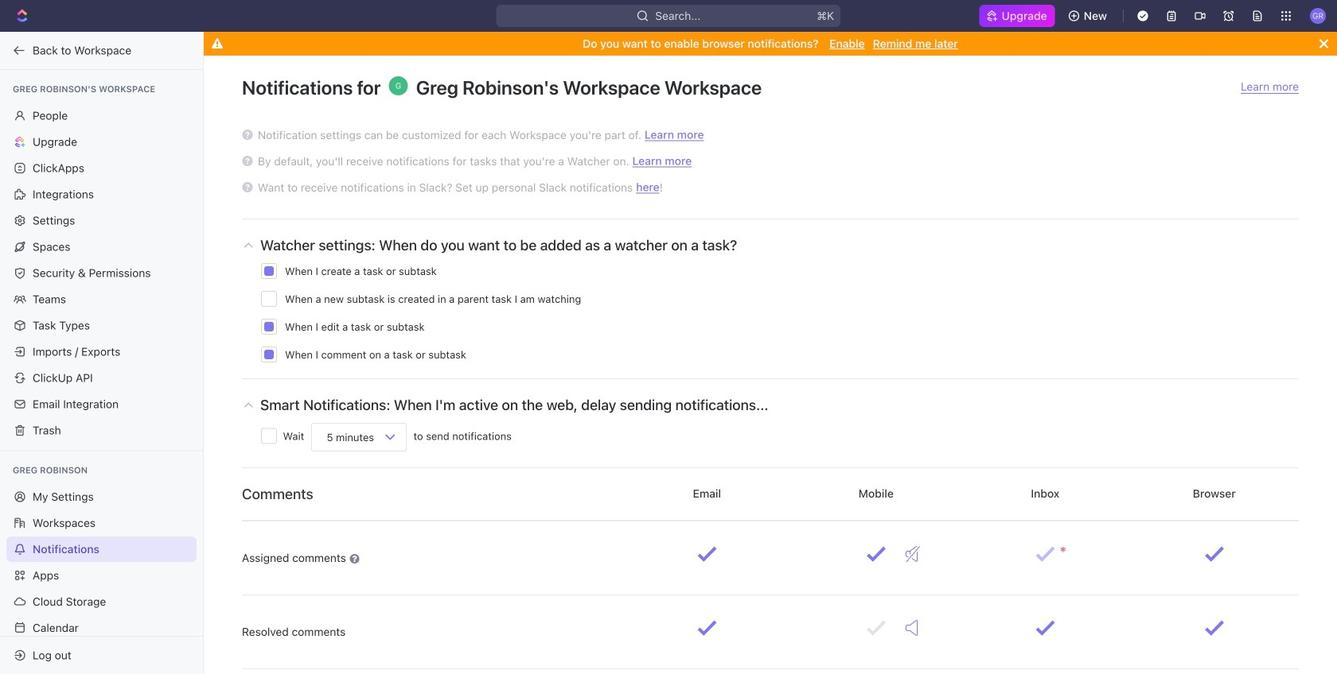 Task type: vqa. For each thing, say whether or not it's contained in the screenshot.
off IMAGE
yes



Task type: describe. For each thing, give the bounding box(es) containing it.
on image
[[906, 621, 918, 637]]

off image
[[906, 547, 920, 563]]



